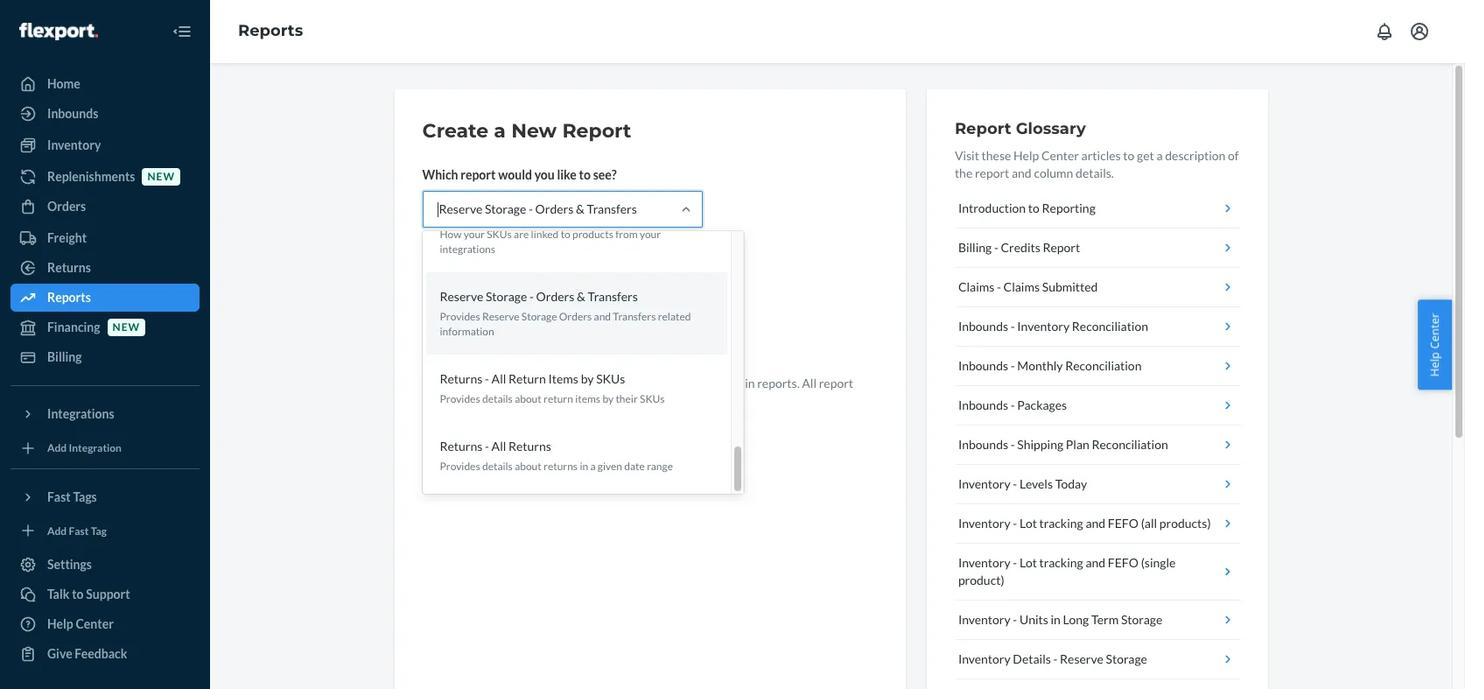 Task type: vqa. For each thing, say whether or not it's contained in the screenshot.
'Select' for Select products with available inventory in Flexport Storage.
no



Task type: locate. For each thing, give the bounding box(es) containing it.
to inside how your skus are linked to products from your integrations
[[561, 227, 571, 241]]

inbounds down inbounds - packages
[[959, 437, 1009, 452]]

0 vertical spatial are
[[514, 227, 529, 241]]

create report button
[[423, 326, 529, 361]]

claims down billing - credits report
[[959, 279, 995, 294]]

to inside button
[[1029, 201, 1040, 215]]

report left would
[[461, 167, 496, 182]]

returns up fields
[[440, 371, 483, 386]]

fefo for (all
[[1108, 516, 1139, 531]]

fefo left "(all"
[[1108, 516, 1139, 531]]

0 horizontal spatial by
[[581, 371, 594, 386]]

term
[[1092, 612, 1119, 627]]

- inside inventory - lot tracking and fefo (single product)
[[1013, 555, 1018, 570]]

fast left tag
[[69, 524, 89, 537]]

to left the get
[[1124, 148, 1135, 163]]

1 vertical spatial reports
[[47, 290, 91, 305]]

inventory down product)
[[959, 612, 1011, 627]]

reflected
[[694, 376, 743, 391]]

and inside button
[[1086, 516, 1106, 531]]

0 horizontal spatial billing
[[47, 349, 82, 364]]

storage
[[485, 201, 527, 216], [486, 289, 527, 304], [522, 310, 557, 323], [1122, 612, 1163, 627], [1106, 651, 1148, 666]]

flexport logo image
[[19, 23, 98, 40]]

inventory down inventory - levels today
[[959, 516, 1011, 531]]

to
[[1124, 148, 1135, 163], [579, 167, 591, 182], [1029, 201, 1040, 215], [561, 227, 571, 241], [557, 281, 568, 296], [500, 376, 511, 391], [665, 376, 676, 391], [72, 587, 84, 602]]

and left column
[[1012, 166, 1032, 180]]

financing
[[47, 320, 100, 335]]

orders down 10/18/2023
[[559, 310, 592, 323]]

returns for returns - all returns provides details about returns in a given date range
[[440, 439, 483, 454]]

0 vertical spatial tracking
[[1040, 516, 1084, 531]]

a inside returns - all returns provides details about returns in a given date range
[[591, 460, 596, 473]]

0 vertical spatial reports
[[238, 21, 303, 40]]

- down up
[[485, 439, 489, 454]]

talk to support button
[[11, 581, 200, 609]]

lot down inventory - levels today
[[1020, 516, 1038, 531]]

inbounds inside "link"
[[47, 106, 98, 121]]

1 horizontal spatial help
[[1014, 148, 1040, 163]]

and
[[1012, 166, 1032, 180], [594, 310, 611, 323], [1086, 516, 1106, 531], [1086, 555, 1106, 570]]

- for returns - all returns provides details about returns in a given date range
[[485, 439, 489, 454]]

1 horizontal spatial center
[[1042, 148, 1080, 163]]

2 add from the top
[[47, 524, 67, 537]]

your
[[464, 227, 485, 241], [640, 227, 661, 241]]

to left reporting
[[1029, 201, 1040, 215]]

introduction to reporting button
[[955, 189, 1240, 229]]

all for return
[[492, 371, 506, 386]]

claims
[[959, 279, 995, 294], [1004, 279, 1040, 294]]

- for inbounds - packages
[[1011, 398, 1015, 412]]

replenishments
[[47, 169, 135, 184]]

reserve up how
[[439, 201, 483, 216]]

monthly
[[1018, 358, 1064, 373]]

information inside it may take up to 2 hours for new information to be reflected in reports. all report time fields are in universal time (utc).
[[599, 376, 663, 391]]

new
[[148, 170, 175, 183], [113, 321, 140, 334], [574, 376, 597, 391]]

integrations
[[47, 406, 114, 421]]

1 horizontal spatial information
[[599, 376, 663, 391]]

billing inside billing - credits report 'button'
[[959, 240, 992, 255]]

tracking down inventory - lot tracking and fefo (all products)
[[1040, 555, 1084, 570]]

1 vertical spatial transfers
[[588, 289, 638, 304]]

2 vertical spatial new
[[574, 376, 597, 391]]

inventory up monthly
[[1018, 319, 1070, 334]]

new inside it may take up to 2 hours for new information to be reflected in reports. all report time fields are in universal time (utc).
[[574, 376, 597, 391]]

1 vertical spatial about
[[515, 460, 542, 473]]

center inside visit these help center articles to get a description of the report and column details.
[[1042, 148, 1080, 163]]

tracking down today
[[1040, 516, 1084, 531]]

0 vertical spatial add
[[47, 441, 67, 455]]

about inside returns - all return items by skus provides details about return items by their skus
[[515, 393, 542, 406]]

fast left tags
[[47, 489, 71, 504]]

units
[[1020, 612, 1049, 627]]

1 vertical spatial center
[[1428, 313, 1443, 349]]

information inside reserve storage - orders & transfers provides reserve storage orders and transfers related information
[[440, 325, 494, 338]]

2 provides from the top
[[440, 393, 480, 406]]

reconciliation down inbounds - packages button
[[1092, 437, 1169, 452]]

hours
[[523, 376, 553, 391]]

1 horizontal spatial help center
[[1428, 313, 1443, 376]]

inbounds - inventory reconciliation
[[959, 319, 1149, 334]]

inventory
[[47, 137, 101, 152], [1018, 319, 1070, 334], [959, 476, 1011, 491], [959, 516, 1011, 531], [959, 555, 1011, 570], [959, 612, 1011, 627], [959, 651, 1011, 666]]

- up inventory - units in long term storage
[[1013, 555, 1018, 570]]

add inside 'link'
[[47, 441, 67, 455]]

by
[[581, 371, 594, 386], [603, 393, 614, 406]]

reconciliation inside 'inbounds - monthly reconciliation' button
[[1066, 358, 1142, 373]]

you
[[535, 167, 555, 182]]

provides inside returns - all returns provides details about returns in a given date range
[[440, 460, 480, 473]]

inbounds for inbounds - monthly reconciliation
[[959, 358, 1009, 373]]

1 vertical spatial billing
[[47, 349, 82, 364]]

0 horizontal spatial help
[[47, 616, 73, 631]]

- down claims - claims submitted
[[1011, 319, 1015, 334]]

2 horizontal spatial a
[[1157, 148, 1163, 163]]

0 vertical spatial information
[[440, 325, 494, 338]]

it may take up to 2 hours for new information to be reflected in reports. all report time fields are in universal time (utc).
[[423, 376, 854, 408]]

in right returns
[[580, 460, 589, 473]]

inbounds
[[47, 106, 98, 121], [959, 319, 1009, 334], [959, 358, 1009, 373], [959, 398, 1009, 412], [959, 437, 1009, 452]]

& left 10/18/2023
[[577, 289, 586, 304]]

range inside returns - all returns provides details about returns in a given date range
[[647, 460, 673, 473]]

provides down take
[[440, 393, 480, 406]]

1 horizontal spatial a
[[591, 460, 596, 473]]

1 horizontal spatial claims
[[1004, 279, 1040, 294]]

0 horizontal spatial information
[[440, 325, 494, 338]]

2 vertical spatial transfers
[[613, 310, 656, 323]]

report right "reports."
[[819, 376, 854, 391]]

skus right their
[[640, 393, 665, 406]]

returns down freight
[[47, 260, 91, 275]]

1 horizontal spatial by
[[603, 393, 614, 406]]

-
[[529, 201, 533, 216], [995, 240, 999, 255], [997, 279, 1002, 294], [530, 289, 534, 304], [1011, 319, 1015, 334], [1011, 358, 1015, 373], [485, 371, 489, 386], [1011, 398, 1015, 412], [1011, 437, 1015, 452], [485, 439, 489, 454], [1013, 476, 1018, 491], [1013, 516, 1018, 531], [1013, 555, 1018, 570], [1013, 612, 1018, 627], [1054, 651, 1058, 666]]

new for financing
[[113, 321, 140, 334]]

1 horizontal spatial skus
[[596, 371, 626, 386]]

1 vertical spatial provides
[[440, 393, 480, 406]]

report inside visit these help center articles to get a description of the report and column details.
[[975, 166, 1010, 180]]

2 vertical spatial reconciliation
[[1092, 437, 1169, 452]]

fefo inside button
[[1108, 516, 1139, 531]]

& inside reserve storage - orders & transfers provides reserve storage orders and transfers related information
[[577, 289, 586, 304]]

1 vertical spatial information
[[599, 376, 663, 391]]

orders up freight
[[47, 199, 86, 214]]

reserve storage - orders & transfers provides reserve storage orders and transfers related information
[[440, 289, 691, 338]]

0 vertical spatial reconciliation
[[1073, 319, 1149, 334]]

and down inventory - levels today button on the right of page
[[1086, 516, 1106, 531]]

may
[[433, 376, 456, 391]]

open account menu image
[[1410, 21, 1431, 42]]

- left shipping
[[1011, 437, 1015, 452]]

storage down would
[[485, 201, 527, 216]]

3 provides from the top
[[440, 460, 480, 473]]

information down 10/16/2023
[[440, 325, 494, 338]]

by left their
[[603, 393, 614, 406]]

in left long
[[1051, 612, 1061, 627]]

in inside button
[[1051, 612, 1061, 627]]

1 vertical spatial by
[[603, 393, 614, 406]]

returns inside returns - all return items by skus provides details about return items by their skus
[[440, 371, 483, 386]]

help center inside button
[[1428, 313, 1443, 376]]

reserve down long
[[1060, 651, 1104, 666]]

2 vertical spatial skus
[[640, 393, 665, 406]]

a right the get
[[1157, 148, 1163, 163]]

see?
[[593, 167, 617, 182]]

all inside returns - all returns provides details about returns in a given date range
[[492, 439, 506, 454]]

1 vertical spatial details
[[482, 460, 513, 473]]

storage up create report at the left of the page
[[486, 289, 527, 304]]

inventory details - reserve storage
[[959, 651, 1148, 666]]

2
[[513, 376, 520, 391]]

new for replenishments
[[148, 170, 175, 183]]

new up billing link
[[113, 321, 140, 334]]

to right "linked"
[[561, 227, 571, 241]]

inbounds - packages button
[[955, 386, 1240, 426]]

1 vertical spatial reconciliation
[[1066, 358, 1142, 373]]

0 vertical spatial billing
[[959, 240, 992, 255]]

report down reporting
[[1043, 240, 1081, 255]]

help inside button
[[1428, 352, 1443, 376]]

2 about from the top
[[515, 460, 542, 473]]

1 vertical spatial are
[[480, 393, 498, 408]]

details down up
[[482, 393, 513, 406]]

help
[[1014, 148, 1040, 163], [1428, 352, 1443, 376], [47, 616, 73, 631]]

fast inside "dropdown button"
[[47, 489, 71, 504]]

0 vertical spatial fast
[[47, 489, 71, 504]]

0 vertical spatial range
[[452, 250, 483, 264]]

help center
[[1428, 313, 1443, 376], [47, 616, 114, 631]]

center inside help center link
[[76, 616, 114, 631]]

- for claims - claims submitted
[[997, 279, 1002, 294]]

add left 'integration'
[[47, 441, 67, 455]]

report inside button
[[478, 335, 514, 350]]

0 horizontal spatial your
[[464, 227, 485, 241]]

inventory up replenishments
[[47, 137, 101, 152]]

1 horizontal spatial report
[[955, 119, 1012, 138]]

report inside 'button'
[[1043, 240, 1081, 255]]

information
[[440, 325, 494, 338], [599, 376, 663, 391]]

1 vertical spatial help
[[1428, 352, 1443, 376]]

2 vertical spatial center
[[76, 616, 114, 631]]

all right "reports."
[[802, 376, 817, 391]]

details left returns
[[482, 460, 513, 473]]

2 horizontal spatial help
[[1428, 352, 1443, 376]]

fefo left (single
[[1108, 555, 1139, 570]]

reserve storage - orders & transfers
[[439, 201, 637, 216]]

1 vertical spatial a
[[1157, 148, 1163, 163]]

0 horizontal spatial are
[[480, 393, 498, 408]]

1 vertical spatial &
[[577, 289, 586, 304]]

inbounds up inbounds - packages
[[959, 358, 1009, 373]]

- right details
[[1054, 651, 1058, 666]]

inventory for inventory - lot tracking and fefo (all products)
[[959, 516, 1011, 531]]

0 vertical spatial create
[[423, 119, 489, 143]]

1 horizontal spatial billing
[[959, 240, 992, 255]]

reconciliation down inbounds - inventory reconciliation button
[[1066, 358, 1142, 373]]

0 horizontal spatial reports link
[[11, 284, 200, 312]]

and down inventory - lot tracking and fefo (all products) button
[[1086, 555, 1106, 570]]

report
[[563, 119, 632, 143], [955, 119, 1012, 138], [1043, 240, 1081, 255]]

inventory for inventory - lot tracking and fefo (single product)
[[959, 555, 1011, 570]]

inbounds - packages
[[959, 398, 1068, 412]]

2 horizontal spatial center
[[1428, 313, 1443, 349]]

shipping
[[1018, 437, 1064, 452]]

1 add from the top
[[47, 441, 67, 455]]

all inside returns - all return items by skus provides details about return items by their skus
[[492, 371, 506, 386]]

fast inside "link"
[[69, 524, 89, 537]]

information up their
[[599, 376, 663, 391]]

are inside how your skus are linked to products from your integrations
[[514, 227, 529, 241]]

provides down 10/16/2023
[[440, 310, 480, 323]]

are down up
[[480, 393, 498, 408]]

provides
[[440, 310, 480, 323], [440, 393, 480, 406], [440, 460, 480, 473]]

1 vertical spatial fast
[[69, 524, 89, 537]]

billing inside billing link
[[47, 349, 82, 364]]

all
[[492, 371, 506, 386], [802, 376, 817, 391], [492, 439, 506, 454]]

about down hours
[[515, 393, 542, 406]]

description
[[1166, 148, 1226, 163]]

reports
[[238, 21, 303, 40], [47, 290, 91, 305]]

in inside returns - all returns provides details about returns in a given date range
[[580, 460, 589, 473]]

inbounds left packages
[[959, 398, 1009, 412]]

levels
[[1020, 476, 1053, 491]]

1 horizontal spatial range
[[647, 460, 673, 473]]

reconciliation inside inbounds - shipping plan reconciliation button
[[1092, 437, 1169, 452]]

0 vertical spatial skus
[[487, 227, 512, 241]]

details.
[[1076, 166, 1115, 180]]

returns - all return items by skus provides details about return items by their skus
[[440, 371, 665, 406]]

2 horizontal spatial report
[[1043, 240, 1081, 255]]

transfers for reserve storage - orders & transfers
[[587, 201, 637, 216]]

0 vertical spatial center
[[1042, 148, 1080, 163]]

- inside button
[[1011, 398, 1015, 412]]

support
[[86, 587, 130, 602]]

inventory - levels today button
[[955, 465, 1240, 504]]

- right take
[[485, 371, 489, 386]]

inventory - lot tracking and fefo (single product) button
[[955, 544, 1240, 601]]

add up settings
[[47, 524, 67, 537]]

inventory left "levels"
[[959, 476, 1011, 491]]

create inside button
[[437, 335, 475, 350]]

give
[[47, 646, 72, 661]]

- left monthly
[[1011, 358, 1015, 373]]

0 horizontal spatial claims
[[959, 279, 995, 294]]

reserve
[[439, 201, 483, 216], [440, 289, 484, 304], [482, 310, 520, 323], [1060, 651, 1104, 666]]

& up products
[[576, 201, 585, 216]]

date range
[[423, 250, 483, 264]]

long
[[1064, 612, 1090, 627]]

lot inside inventory - lot tracking and fefo (single product)
[[1020, 555, 1038, 570]]

lot inside button
[[1020, 516, 1038, 531]]

1 vertical spatial help center
[[47, 616, 114, 631]]

all for returns
[[492, 439, 506, 454]]

billing down introduction
[[959, 240, 992, 255]]

1 fefo from the top
[[1108, 516, 1139, 531]]

a
[[494, 119, 506, 143], [1157, 148, 1163, 163], [591, 460, 596, 473]]

tracking inside inventory - lot tracking and fefo (single product)
[[1040, 555, 1084, 570]]

create a new report
[[423, 119, 632, 143]]

tracking inside button
[[1040, 516, 1084, 531]]

2 vertical spatial provides
[[440, 460, 480, 473]]

2 details from the top
[[482, 460, 513, 473]]

1 horizontal spatial reports
[[238, 21, 303, 40]]

fefo inside inventory - lot tracking and fefo (single product)
[[1108, 555, 1139, 570]]

2 horizontal spatial skus
[[640, 393, 665, 406]]

details inside returns - all returns provides details about returns in a given date range
[[482, 460, 513, 473]]

1 vertical spatial lot
[[1020, 555, 1038, 570]]

to right talk
[[72, 587, 84, 602]]

2 tracking from the top
[[1040, 555, 1084, 570]]

0 vertical spatial reports link
[[238, 21, 303, 40]]

0 vertical spatial &
[[576, 201, 585, 216]]

1 horizontal spatial are
[[514, 227, 529, 241]]

today
[[1056, 476, 1088, 491]]

1 horizontal spatial your
[[640, 227, 661, 241]]

like
[[557, 167, 577, 182]]

- inside button
[[1011, 358, 1015, 373]]

0 horizontal spatial reports
[[47, 290, 91, 305]]

report glossary
[[955, 119, 1086, 138]]

0 horizontal spatial range
[[452, 250, 483, 264]]

add inside "link"
[[47, 524, 67, 537]]

0 vertical spatial lot
[[1020, 516, 1038, 531]]

1 lot from the top
[[1020, 516, 1038, 531]]

0 vertical spatial fefo
[[1108, 516, 1139, 531]]

and down 10/18/2023
[[594, 310, 611, 323]]

0 vertical spatial about
[[515, 393, 542, 406]]

1 vertical spatial fefo
[[1108, 555, 1139, 570]]

glossary
[[1016, 119, 1086, 138]]

0 horizontal spatial report
[[563, 119, 632, 143]]

0 horizontal spatial new
[[113, 321, 140, 334]]

fefo for (single
[[1108, 555, 1139, 570]]

0 vertical spatial help
[[1014, 148, 1040, 163]]

reconciliation inside inbounds - inventory reconciliation button
[[1073, 319, 1149, 334]]

your up integrations
[[464, 227, 485, 241]]

0 vertical spatial provides
[[440, 310, 480, 323]]

transfers down from
[[588, 289, 638, 304]]

to right 'like'
[[579, 167, 591, 182]]

- inside returns - all returns provides details about returns in a given date range
[[485, 439, 489, 454]]

create up the may
[[437, 335, 475, 350]]

a left new
[[494, 119, 506, 143]]

1 vertical spatial add
[[47, 524, 67, 537]]

lot up units
[[1020, 555, 1038, 570]]

- up "linked"
[[529, 201, 533, 216]]

0 vertical spatial a
[[494, 119, 506, 143]]

fast tags
[[47, 489, 97, 504]]

reserve down date range
[[440, 289, 484, 304]]

0 vertical spatial help center
[[1428, 313, 1443, 376]]

inbounds down claims - claims submitted
[[959, 319, 1009, 334]]

1 vertical spatial range
[[647, 460, 673, 473]]

about left returns
[[515, 460, 542, 473]]

center
[[1042, 148, 1080, 163], [1428, 313, 1443, 349], [76, 616, 114, 631]]

skus up integrations
[[487, 227, 512, 241]]

how your skus are linked to products from your integrations
[[440, 227, 661, 256]]

how
[[440, 227, 462, 241]]

new up items
[[574, 376, 597, 391]]

to inside visit these help center articles to get a description of the report and column details.
[[1124, 148, 1135, 163]]

create up which
[[423, 119, 489, 143]]

2 fefo from the top
[[1108, 555, 1139, 570]]

- left credits
[[995, 240, 999, 255]]

are
[[514, 227, 529, 241], [480, 393, 498, 408]]

1 vertical spatial create
[[437, 335, 475, 350]]

universal
[[512, 393, 563, 408]]

inventory details - reserve storage button
[[955, 640, 1240, 680]]

1 details from the top
[[482, 393, 513, 406]]

range right date at the left of the page
[[647, 460, 673, 473]]

open notifications image
[[1375, 21, 1396, 42]]

are left "linked"
[[514, 227, 529, 241]]

all left 2
[[492, 371, 506, 386]]

- down inventory - levels today
[[1013, 516, 1018, 531]]

claims down credits
[[1004, 279, 1040, 294]]

are inside it may take up to 2 hours for new information to be reflected in reports. all report time fields are in universal time (utc).
[[480, 393, 498, 408]]

1 horizontal spatial new
[[148, 170, 175, 183]]

add fast tag link
[[11, 518, 200, 544]]

- left "levels"
[[1013, 476, 1018, 491]]

0 vertical spatial transfers
[[587, 201, 637, 216]]

range
[[452, 250, 483, 264], [647, 460, 673, 473]]

inventory - lot tracking and fefo (all products)
[[959, 516, 1212, 531]]

provides down fields
[[440, 460, 480, 473]]

in down return
[[500, 393, 510, 408]]

billing down financing
[[47, 349, 82, 364]]

2 lot from the top
[[1020, 555, 1038, 570]]

details inside returns - all return items by skus provides details about return items by their skus
[[482, 393, 513, 406]]

returns down fields
[[440, 439, 483, 454]]

date
[[625, 460, 645, 473]]

inbounds for inbounds - packages
[[959, 398, 1009, 412]]

- for inventory - levels today
[[1013, 476, 1018, 491]]

inbounds inside button
[[959, 358, 1009, 373]]

tracking
[[1040, 516, 1084, 531], [1040, 555, 1084, 570]]

0 horizontal spatial skus
[[487, 227, 512, 241]]

products
[[573, 227, 614, 241]]

1 provides from the top
[[440, 310, 480, 323]]

0 horizontal spatial a
[[494, 119, 506, 143]]

inventory for inventory - units in long term storage
[[959, 612, 1011, 627]]

transfers for reserve storage - orders & transfers provides reserve storage orders and transfers related information
[[588, 289, 638, 304]]

0 vertical spatial details
[[482, 393, 513, 406]]

inventory inside inventory - lot tracking and fefo (single product)
[[959, 555, 1011, 570]]

0 vertical spatial new
[[148, 170, 175, 183]]

&
[[576, 201, 585, 216], [577, 289, 586, 304]]

tracking for (all
[[1040, 516, 1084, 531]]

1 about from the top
[[515, 393, 542, 406]]

1 vertical spatial new
[[113, 321, 140, 334]]

inbounds inside button
[[959, 398, 1009, 412]]

1 tracking from the top
[[1040, 516, 1084, 531]]

inventory left details
[[959, 651, 1011, 666]]

- inside returns - all return items by skus provides details about return items by their skus
[[485, 371, 489, 386]]

inbounds - shipping plan reconciliation
[[959, 437, 1169, 452]]

0 horizontal spatial center
[[76, 616, 114, 631]]

2 horizontal spatial new
[[574, 376, 597, 391]]

lot for inventory - lot tracking and fefo (all products)
[[1020, 516, 1038, 531]]

return
[[509, 371, 546, 386]]

1 vertical spatial tracking
[[1040, 555, 1084, 570]]

2 vertical spatial a
[[591, 460, 596, 473]]

report down these
[[975, 166, 1010, 180]]



Task type: describe. For each thing, give the bounding box(es) containing it.
billing link
[[11, 343, 200, 371]]

add integration
[[47, 441, 122, 455]]

be
[[679, 376, 692, 391]]

up
[[484, 376, 497, 391]]

and inside visit these help center articles to get a description of the report and column details.
[[1012, 166, 1032, 180]]

reserve up create report at the left of the page
[[482, 310, 520, 323]]

inventory - units in long term storage button
[[955, 601, 1240, 640]]

home link
[[11, 70, 200, 98]]

reserve inside button
[[1060, 651, 1104, 666]]

to left be
[[665, 376, 676, 391]]

1 claims from the left
[[959, 279, 995, 294]]

integrations button
[[11, 400, 200, 428]]

a inside visit these help center articles to get a description of the report and column details.
[[1157, 148, 1163, 163]]

10/16/2023
[[434, 282, 500, 297]]

and inside inventory - lot tracking and fefo (single product)
[[1086, 555, 1106, 570]]

home
[[47, 76, 80, 91]]

for
[[556, 376, 572, 391]]

visit these help center articles to get a description of the report and column details.
[[955, 148, 1240, 180]]

- for inbounds - monthly reconciliation
[[1011, 358, 1015, 373]]

center inside help center button
[[1428, 313, 1443, 349]]

orders link
[[11, 193, 200, 221]]

0 vertical spatial by
[[581, 371, 594, 386]]

provides inside returns - all return items by skus provides details about return items by their skus
[[440, 393, 480, 406]]

freight
[[47, 230, 87, 245]]

inbounds for inbounds - shipping plan reconciliation
[[959, 437, 1009, 452]]

billing - credits report button
[[955, 229, 1240, 268]]

articles
[[1082, 148, 1121, 163]]

product)
[[959, 573, 1005, 588]]

new
[[511, 119, 557, 143]]

create for create report
[[437, 335, 475, 350]]

report inside it may take up to 2 hours for new information to be reflected in reports. all report time fields are in universal time (utc).
[[819, 376, 854, 391]]

give feedback
[[47, 646, 127, 661]]

inbounds - shipping plan reconciliation button
[[955, 426, 1240, 465]]

settings link
[[11, 551, 200, 579]]

billing for billing - credits report
[[959, 240, 992, 255]]

1 vertical spatial reports link
[[11, 284, 200, 312]]

1 vertical spatial skus
[[596, 371, 626, 386]]

returns for returns
[[47, 260, 91, 275]]

of
[[1229, 148, 1240, 163]]

it
[[423, 376, 431, 391]]

billing for billing
[[47, 349, 82, 364]]

reporting
[[1043, 201, 1096, 215]]

fast tags button
[[11, 483, 200, 511]]

- for inventory - lot tracking and fefo (single product)
[[1013, 555, 1018, 570]]

inbounds link
[[11, 100, 200, 128]]

claims - claims submitted button
[[955, 268, 1240, 307]]

settings
[[47, 557, 92, 572]]

(all
[[1142, 516, 1158, 531]]

would
[[498, 167, 532, 182]]

from
[[616, 227, 638, 241]]

add for add integration
[[47, 441, 67, 455]]

related
[[658, 310, 691, 323]]

get
[[1138, 148, 1155, 163]]

2 claims from the left
[[1004, 279, 1040, 294]]

& for reserve storage - orders & transfers
[[576, 201, 585, 216]]

inbounds - monthly reconciliation
[[959, 358, 1142, 373]]

- for inventory - lot tracking and fefo (all products)
[[1013, 516, 1018, 531]]

lot for inventory - lot tracking and fefo (single product)
[[1020, 555, 1038, 570]]

plan
[[1066, 437, 1090, 452]]

column
[[1035, 166, 1074, 180]]

- for inbounds - inventory reconciliation
[[1011, 319, 1015, 334]]

& for reserve storage - orders & transfers provides reserve storage orders and transfers related information
[[577, 289, 586, 304]]

freight link
[[11, 224, 200, 252]]

inbounds for inbounds - inventory reconciliation
[[959, 319, 1009, 334]]

storage up return
[[522, 310, 557, 323]]

(utc).
[[595, 393, 629, 408]]

add for add fast tag
[[47, 524, 67, 537]]

inventory link
[[11, 131, 200, 159]]

(single
[[1142, 555, 1176, 570]]

inbounds - monthly reconciliation button
[[955, 347, 1240, 386]]

time
[[566, 393, 593, 408]]

inventory for inventory
[[47, 137, 101, 152]]

given
[[598, 460, 623, 473]]

integrations
[[440, 242, 496, 256]]

talk
[[47, 587, 70, 602]]

- for inbounds - shipping plan reconciliation
[[1011, 437, 1015, 452]]

all inside it may take up to 2 hours for new information to be reflected in reports. all report time fields are in universal time (utc).
[[802, 376, 817, 391]]

take
[[458, 376, 481, 391]]

add fast tag
[[47, 524, 107, 537]]

in left "reports."
[[745, 376, 755, 391]]

help center button
[[1419, 300, 1453, 390]]

inventory - lot tracking and fefo (all products) button
[[955, 504, 1240, 544]]

feedback
[[75, 646, 127, 661]]

storage right term
[[1122, 612, 1163, 627]]

close navigation image
[[172, 21, 193, 42]]

10/18/2023
[[587, 282, 653, 297]]

2 vertical spatial help
[[47, 616, 73, 631]]

0 horizontal spatial help center
[[47, 616, 114, 631]]

integration
[[69, 441, 122, 455]]

- inside reserve storage - orders & transfers provides reserve storage orders and transfers related information
[[530, 289, 534, 304]]

inbounds for inbounds
[[47, 106, 98, 121]]

1 horizontal spatial reports link
[[238, 21, 303, 40]]

inbounds - inventory reconciliation button
[[955, 307, 1240, 347]]

visit
[[955, 148, 980, 163]]

returns link
[[11, 254, 200, 282]]

help center link
[[11, 610, 200, 638]]

returns up returns
[[509, 439, 552, 454]]

orders up "linked"
[[536, 201, 574, 216]]

reconciliation for inbounds - monthly reconciliation
[[1066, 358, 1142, 373]]

help inside visit these help center articles to get a description of the report and column details.
[[1014, 148, 1040, 163]]

to inside button
[[72, 587, 84, 602]]

time
[[423, 393, 447, 408]]

products)
[[1160, 516, 1212, 531]]

give feedback button
[[11, 640, 200, 668]]

returns for returns - all return items by skus provides details about return items by their skus
[[440, 371, 483, 386]]

2 your from the left
[[640, 227, 661, 241]]

these
[[982, 148, 1012, 163]]

reports.
[[758, 376, 800, 391]]

billing - credits report
[[959, 240, 1081, 255]]

inventory for inventory details - reserve storage
[[959, 651, 1011, 666]]

inventory for inventory - levels today
[[959, 476, 1011, 491]]

to down how your skus are linked to products from your integrations on the top of page
[[557, 281, 568, 296]]

- for billing - credits report
[[995, 240, 999, 255]]

report for create a new report
[[563, 119, 632, 143]]

fields
[[449, 393, 478, 408]]

skus inside how your skus are linked to products from your integrations
[[487, 227, 512, 241]]

add integration link
[[11, 435, 200, 461]]

inventory - levels today
[[959, 476, 1088, 491]]

1 your from the left
[[464, 227, 485, 241]]

tracking for (single
[[1040, 555, 1084, 570]]

and inside reserve storage - orders & transfers provides reserve storage orders and transfers related information
[[594, 310, 611, 323]]

reconciliation for inbounds - inventory reconciliation
[[1073, 319, 1149, 334]]

to left 2
[[500, 376, 511, 391]]

packages
[[1018, 398, 1068, 412]]

about inside returns - all returns provides details about returns in a given date range
[[515, 460, 542, 473]]

storage down term
[[1106, 651, 1148, 666]]

provides inside reserve storage - orders & transfers provides reserve storage orders and transfers related information
[[440, 310, 480, 323]]

details
[[1013, 651, 1052, 666]]

returns
[[544, 460, 578, 473]]

submitted
[[1043, 279, 1098, 294]]

create for create a new report
[[423, 119, 489, 143]]

orders down how your skus are linked to products from your integrations on the top of page
[[536, 289, 575, 304]]

create report
[[437, 335, 514, 350]]

date
[[423, 250, 449, 264]]

- for returns - all return items by skus provides details about return items by their skus
[[485, 371, 489, 386]]

report for billing - credits report
[[1043, 240, 1081, 255]]

introduction to reporting
[[959, 201, 1096, 215]]

- for inventory - units in long term storage
[[1013, 612, 1018, 627]]



